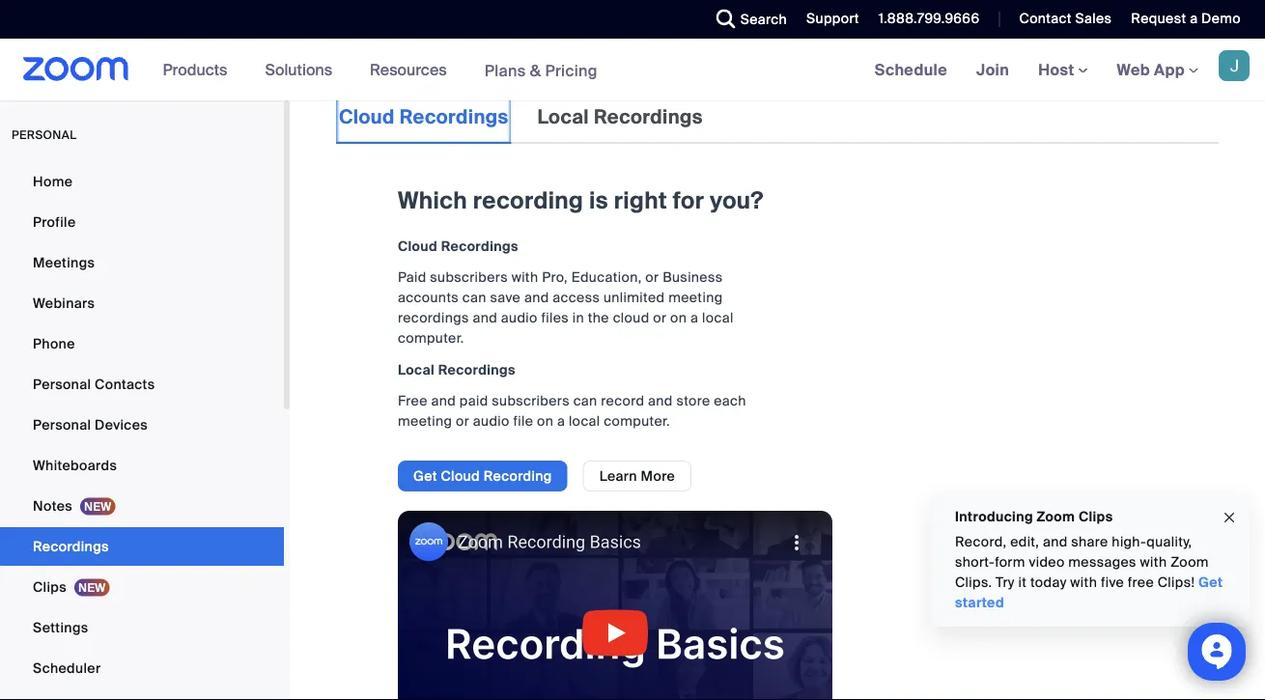 Task type: describe. For each thing, give the bounding box(es) containing it.
no
[[763, 14, 779, 31]]

and inside record, edit, and share high-quality, short-form video messages with zoom clips. try it today with five free clips!
[[1043, 533, 1068, 551]]

five
[[1101, 574, 1124, 592]]

sales
[[1075, 10, 1112, 28]]

profile
[[33, 213, 76, 231]]

local inside tab
[[537, 104, 589, 129]]

get cloud recording button
[[398, 461, 568, 492]]

a inside paid subscribers with pro, education, or business accounts can save and access unlimited meeting recordings and audio files in the cloud or on a local computer.
[[690, 309, 698, 327]]

recordings inside personal menu menu
[[33, 537, 109, 555]]

meeting inside free and paid subscribers can record and store each meeting or audio file on a local computer.
[[398, 412, 452, 430]]

edit,
[[1010, 533, 1039, 551]]

resources button
[[370, 39, 455, 100]]

home link
[[0, 162, 284, 201]]

free
[[1128, 574, 1154, 592]]

plans & pricing
[[484, 60, 598, 80]]

recording
[[473, 186, 584, 216]]

in
[[572, 309, 584, 327]]

1 vertical spatial cloud
[[398, 237, 438, 255]]

record
[[601, 392, 644, 410]]

messages
[[1068, 553, 1137, 571]]

personal contacts
[[33, 375, 155, 393]]

schedule link
[[860, 39, 962, 100]]

demo
[[1201, 10, 1241, 28]]

&
[[530, 60, 541, 80]]

upgrade today link
[[888, 14, 988, 31]]

personal devices link
[[0, 406, 284, 444]]

banner containing products
[[0, 39, 1265, 102]]

1 vertical spatial zoom
[[1037, 507, 1075, 525]]

local inside paid subscribers with pro, education, or business accounts can save and access unlimited meeting recordings and audio files in the cloud or on a local computer.
[[702, 309, 734, 327]]

local recordings tab
[[534, 90, 706, 144]]

support
[[806, 10, 859, 28]]

personal for personal devices
[[33, 416, 91, 434]]

your new ai assistant! upgrade to zoom one pro and get access to ai companion at no additional cost. upgrade today
[[202, 14, 988, 31]]

1 to from the left
[[413, 14, 426, 31]]

notes link
[[0, 487, 284, 525]]

introducing zoom clips
[[955, 507, 1113, 525]]

paid
[[459, 392, 488, 410]]

right
[[614, 186, 667, 216]]

close image
[[1222, 507, 1237, 529]]

webinars
[[33, 294, 95, 312]]

you?
[[710, 186, 763, 216]]

and down pro,
[[524, 289, 549, 307]]

settings
[[33, 619, 88, 636]]

1 vertical spatial local recordings
[[398, 361, 516, 379]]

cloud recordings inside cloud recordings tab
[[339, 104, 508, 129]]

companion
[[667, 14, 743, 31]]

solutions
[[265, 59, 332, 80]]

zoom inside record, edit, and share high-quality, short-form video messages with zoom clips. try it today with five free clips!
[[1171, 553, 1209, 571]]

schedule
[[875, 59, 947, 80]]

phone
[[33, 335, 75, 352]]

products button
[[163, 39, 236, 100]]

try
[[996, 574, 1015, 592]]

save
[[490, 289, 521, 307]]

for
[[673, 186, 704, 216]]

the
[[588, 309, 609, 327]]

search button
[[702, 0, 792, 39]]

and inside meet zoom ai companion, footer
[[528, 14, 553, 31]]

audio inside free and paid subscribers can record and store each meeting or audio file on a local computer.
[[473, 412, 510, 430]]

get
[[557, 14, 578, 31]]

2 ai from the left
[[650, 14, 663, 31]]

form
[[995, 553, 1025, 571]]

introducing
[[955, 507, 1033, 525]]

can inside paid subscribers with pro, education, or business accounts can save and access unlimited meeting recordings and audio files in the cloud or on a local computer.
[[462, 289, 487, 307]]

pricing
[[545, 60, 598, 80]]

get started
[[955, 574, 1223, 612]]

pro
[[503, 14, 525, 31]]

new
[[238, 14, 264, 31]]

search
[[740, 10, 787, 28]]

contact
[[1019, 10, 1072, 28]]

get for get started
[[1198, 574, 1223, 592]]

recordings down resources dropdown button
[[399, 104, 508, 129]]

contacts
[[95, 375, 155, 393]]

web app button
[[1117, 59, 1198, 80]]

meetings navigation
[[860, 39, 1265, 102]]

unlimited
[[604, 289, 665, 307]]

product information navigation
[[148, 39, 612, 102]]

today inside record, edit, and share high-quality, short-form video messages with zoom clips. try it today with five free clips!
[[1030, 574, 1067, 592]]

0 vertical spatial or
[[645, 268, 659, 286]]

record,
[[955, 533, 1007, 551]]

pro,
[[542, 268, 568, 286]]

cloud
[[613, 309, 649, 327]]

free
[[398, 392, 428, 410]]

and left paid
[[431, 392, 456, 410]]

web
[[1117, 59, 1150, 80]]

whiteboards link
[[0, 446, 284, 485]]

solutions button
[[265, 39, 341, 100]]

web app
[[1117, 59, 1185, 80]]

join
[[976, 59, 1009, 80]]

free and paid subscribers can record and store each meeting or audio file on a local computer.
[[398, 392, 746, 430]]

accounts
[[398, 289, 459, 307]]

which
[[398, 186, 467, 216]]

notes
[[33, 497, 72, 515]]

request
[[1131, 10, 1186, 28]]

or inside free and paid subscribers can record and store each meeting or audio file on a local computer.
[[456, 412, 469, 430]]

on inside free and paid subscribers can record and store each meeting or audio file on a local computer.
[[537, 412, 554, 430]]



Task type: vqa. For each thing, say whether or not it's contained in the screenshot.
the bottommost Clips
yes



Task type: locate. For each thing, give the bounding box(es) containing it.
a down business
[[690, 309, 698, 327]]

1 horizontal spatial to
[[633, 14, 646, 31]]

video
[[1029, 553, 1065, 571]]

zoom inside footer
[[429, 14, 468, 31]]

1 horizontal spatial cloud
[[398, 237, 438, 255]]

meeting inside paid subscribers with pro, education, or business accounts can save and access unlimited meeting recordings and audio files in the cloud or on a local computer.
[[668, 289, 723, 307]]

2 vertical spatial zoom
[[1171, 553, 1209, 571]]

recordings up paid
[[438, 361, 516, 379]]

0 vertical spatial computer.
[[398, 329, 464, 347]]

cloud
[[339, 104, 395, 129], [398, 237, 438, 255], [441, 467, 480, 485]]

with
[[511, 268, 538, 286], [1140, 553, 1167, 571], [1070, 574, 1097, 592]]

cloud recordings
[[339, 104, 508, 129], [398, 237, 518, 255]]

1 horizontal spatial zoom
[[1037, 507, 1075, 525]]

can left save
[[462, 289, 487, 307]]

0 vertical spatial get
[[413, 467, 437, 485]]

0 horizontal spatial on
[[537, 412, 554, 430]]

cloud up paid
[[398, 237, 438, 255]]

paid
[[398, 268, 426, 286]]

recordings up the right
[[594, 104, 703, 129]]

1 vertical spatial personal
[[33, 416, 91, 434]]

today up join
[[950, 14, 988, 31]]

subscribers up save
[[430, 268, 508, 286]]

paid subscribers with pro, education, or business accounts can save and access unlimited meeting recordings and audio files in the cloud or on a local computer.
[[398, 268, 734, 347]]

host
[[1038, 59, 1078, 80]]

to up resources dropdown button
[[413, 14, 426, 31]]

cloud recordings tab
[[336, 90, 511, 144]]

0 horizontal spatial upgrade
[[352, 14, 409, 31]]

0 horizontal spatial get
[[413, 467, 437, 485]]

get inside button
[[413, 467, 437, 485]]

file
[[513, 412, 533, 430]]

0 horizontal spatial local
[[569, 412, 600, 430]]

1 vertical spatial or
[[653, 309, 667, 327]]

cloud recordings down resources dropdown button
[[339, 104, 508, 129]]

1 vertical spatial today
[[1030, 574, 1067, 592]]

subscribers inside paid subscribers with pro, education, or business accounts can save and access unlimited meeting recordings and audio files in the cloud or on a local computer.
[[430, 268, 508, 286]]

with down messages
[[1070, 574, 1097, 592]]

whiteboards
[[33, 456, 117, 474]]

audio down paid
[[473, 412, 510, 430]]

1 vertical spatial access
[[553, 289, 600, 307]]

banner
[[0, 39, 1265, 102]]

access for and
[[553, 289, 600, 307]]

join link
[[962, 39, 1024, 100]]

webinars link
[[0, 284, 284, 323]]

1 vertical spatial clips
[[33, 578, 67, 596]]

zoom left the one
[[429, 14, 468, 31]]

0 horizontal spatial today
[[950, 14, 988, 31]]

0 vertical spatial cloud
[[339, 104, 395, 129]]

files
[[541, 309, 569, 327]]

today down video
[[1030, 574, 1067, 592]]

2 horizontal spatial a
[[1190, 10, 1198, 28]]

subscribers up file
[[492, 392, 570, 410]]

cost.
[[852, 14, 884, 31]]

learn more button
[[583, 461, 692, 492]]

plans
[[484, 60, 526, 80]]

on right file
[[537, 412, 554, 430]]

0 vertical spatial with
[[511, 268, 538, 286]]

recordings down notes
[[33, 537, 109, 555]]

access inside meet zoom ai companion, footer
[[582, 14, 629, 31]]

and left store
[[648, 392, 673, 410]]

personal down phone
[[33, 375, 91, 393]]

0 vertical spatial local
[[537, 104, 589, 129]]

0 vertical spatial meeting
[[668, 289, 723, 307]]

get started link
[[955, 574, 1223, 612]]

learn
[[599, 467, 637, 485]]

computer. down "record"
[[604, 412, 670, 430]]

0 horizontal spatial local recordings
[[398, 361, 516, 379]]

1 vertical spatial local
[[398, 361, 435, 379]]

personal
[[12, 127, 77, 142]]

personal for personal contacts
[[33, 375, 91, 393]]

cloud inside tab
[[339, 104, 395, 129]]

1 vertical spatial local
[[569, 412, 600, 430]]

and down save
[[473, 309, 497, 327]]

with inside paid subscribers with pro, education, or business accounts can save and access unlimited meeting recordings and audio files in the cloud or on a local computer.
[[511, 268, 538, 286]]

cloud inside button
[[441, 467, 480, 485]]

2 horizontal spatial with
[[1140, 553, 1167, 571]]

today inside meet zoom ai companion, footer
[[950, 14, 988, 31]]

subscribers
[[430, 268, 508, 286], [492, 392, 570, 410]]

0 vertical spatial local recordings
[[537, 104, 703, 129]]

computer. inside free and paid subscribers can record and store each meeting or audio file on a local computer.
[[604, 412, 670, 430]]

profile picture image
[[1219, 50, 1250, 81]]

learn more
[[599, 467, 675, 485]]

1 horizontal spatial ai
[[650, 14, 663, 31]]

get inside get started
[[1198, 574, 1223, 592]]

access up in
[[553, 289, 600, 307]]

0 vertical spatial audio
[[501, 309, 538, 327]]

high-
[[1112, 533, 1147, 551]]

0 vertical spatial clips
[[1079, 507, 1113, 525]]

1 vertical spatial can
[[573, 392, 597, 410]]

1 horizontal spatial on
[[670, 309, 687, 327]]

request a demo link
[[1117, 0, 1265, 39], [1131, 10, 1241, 28]]

meet zoom ai companion, footer
[[0, 0, 1265, 56]]

local right file
[[569, 412, 600, 430]]

profile link
[[0, 203, 284, 241]]

0 vertical spatial personal
[[33, 375, 91, 393]]

recordings
[[399, 104, 508, 129], [594, 104, 703, 129], [441, 237, 518, 255], [438, 361, 516, 379], [33, 537, 109, 555]]

0 horizontal spatial cloud
[[339, 104, 395, 129]]

ai right new
[[268, 14, 281, 31]]

local up free
[[398, 361, 435, 379]]

or right cloud
[[653, 309, 667, 327]]

education,
[[571, 268, 642, 286]]

personal
[[33, 375, 91, 393], [33, 416, 91, 434]]

0 horizontal spatial can
[[462, 289, 487, 307]]

2 personal from the top
[[33, 416, 91, 434]]

2 horizontal spatial cloud
[[441, 467, 480, 485]]

2 vertical spatial a
[[557, 412, 565, 430]]

get
[[413, 467, 437, 485], [1198, 574, 1223, 592]]

recordings link
[[0, 527, 284, 566]]

1.888.799.9666 button
[[864, 0, 984, 39], [879, 10, 980, 28]]

can inside free and paid subscribers can record and store each meeting or audio file on a local computer.
[[573, 392, 597, 410]]

1 vertical spatial audio
[[473, 412, 510, 430]]

upgrade up schedule
[[888, 14, 946, 31]]

or down paid
[[456, 412, 469, 430]]

2 upgrade from the left
[[888, 14, 946, 31]]

audio down save
[[501, 309, 538, 327]]

1 horizontal spatial today
[[1030, 574, 1067, 592]]

zoom logo image
[[23, 57, 129, 81]]

0 vertical spatial access
[[582, 14, 629, 31]]

local recordings up paid
[[398, 361, 516, 379]]

cloud down product information navigation
[[339, 104, 395, 129]]

1 horizontal spatial local recordings
[[537, 104, 703, 129]]

1 horizontal spatial get
[[1198, 574, 1223, 592]]

upgrade
[[352, 14, 409, 31], [888, 14, 946, 31]]

1 horizontal spatial local
[[702, 309, 734, 327]]

clips
[[1079, 507, 1113, 525], [33, 578, 67, 596]]

clips inside "link"
[[33, 578, 67, 596]]

local down business
[[702, 309, 734, 327]]

contact sales
[[1019, 10, 1112, 28]]

and left get at the top left
[[528, 14, 553, 31]]

get cloud recording
[[413, 467, 552, 485]]

a
[[1190, 10, 1198, 28], [690, 309, 698, 327], [557, 412, 565, 430]]

additional
[[783, 14, 848, 31]]

clips!
[[1158, 574, 1195, 592]]

get down free
[[413, 467, 437, 485]]

on
[[670, 309, 687, 327], [537, 412, 554, 430]]

cloud left recording in the bottom left of the page
[[441, 467, 480, 485]]

1 upgrade from the left
[[352, 14, 409, 31]]

get for get cloud recording
[[413, 467, 437, 485]]

access for get
[[582, 14, 629, 31]]

audio inside paid subscribers with pro, education, or business accounts can save and access unlimited meeting recordings and audio files in the cloud or on a local computer.
[[501, 309, 538, 327]]

0 horizontal spatial clips
[[33, 578, 67, 596]]

1 horizontal spatial a
[[690, 309, 698, 327]]

short-
[[955, 553, 995, 571]]

scheduler link
[[0, 649, 284, 688]]

recording
[[484, 467, 552, 485]]

0 vertical spatial on
[[670, 309, 687, 327]]

1 horizontal spatial computer.
[[604, 412, 670, 430]]

or up unlimited at the top
[[645, 268, 659, 286]]

with up free
[[1140, 553, 1167, 571]]

a inside free and paid subscribers can record and store each meeting or audio file on a local computer.
[[557, 412, 565, 430]]

request a demo
[[1131, 10, 1241, 28]]

0 vertical spatial cloud recordings
[[339, 104, 508, 129]]

clips up share
[[1079, 507, 1113, 525]]

zoom up edit,
[[1037, 507, 1075, 525]]

your
[[206, 14, 234, 31]]

on down business
[[670, 309, 687, 327]]

meeting down business
[[668, 289, 723, 307]]

1 vertical spatial subscribers
[[492, 392, 570, 410]]

main content element
[[336, 90, 1219, 700]]

meeting down free
[[398, 412, 452, 430]]

0 horizontal spatial zoom
[[429, 14, 468, 31]]

1 horizontal spatial local
[[537, 104, 589, 129]]

app
[[1154, 59, 1185, 80]]

local recordings inside tab
[[537, 104, 703, 129]]

settings link
[[0, 608, 284, 647]]

subscribers inside free and paid subscribers can record and store each meeting or audio file on a local computer.
[[492, 392, 570, 410]]

1 horizontal spatial with
[[1070, 574, 1097, 592]]

1 horizontal spatial clips
[[1079, 507, 1113, 525]]

0 vertical spatial today
[[950, 14, 988, 31]]

to left companion
[[633, 14, 646, 31]]

local inside free and paid subscribers can record and store each meeting or audio file on a local computer.
[[569, 412, 600, 430]]

access inside paid subscribers with pro, education, or business accounts can save and access unlimited meeting recordings and audio files in the cloud or on a local computer.
[[553, 289, 600, 307]]

0 vertical spatial a
[[1190, 10, 1198, 28]]

started
[[955, 594, 1004, 612]]

get right clips!
[[1198, 574, 1223, 592]]

local down the pricing at the left top
[[537, 104, 589, 129]]

recordings
[[398, 309, 469, 327]]

home
[[33, 172, 73, 190]]

can left "record"
[[573, 392, 597, 410]]

1 personal from the top
[[33, 375, 91, 393]]

upgrade up product information navigation
[[352, 14, 409, 31]]

0 horizontal spatial a
[[557, 412, 565, 430]]

0 vertical spatial zoom
[[429, 14, 468, 31]]

record, edit, and share high-quality, short-form video messages with zoom clips. try it today with five free clips!
[[955, 533, 1209, 592]]

clips.
[[955, 574, 992, 592]]

scheduler
[[33, 659, 101, 677]]

1 vertical spatial get
[[1198, 574, 1223, 592]]

share
[[1071, 533, 1108, 551]]

computer. down recordings
[[398, 329, 464, 347]]

recordings up save
[[441, 237, 518, 255]]

plans & pricing link
[[484, 60, 598, 80], [484, 60, 598, 80]]

a right file
[[557, 412, 565, 430]]

2 vertical spatial cloud
[[441, 467, 480, 485]]

at
[[746, 14, 759, 31]]

is
[[589, 186, 608, 216]]

computer. inside paid subscribers with pro, education, or business accounts can save and access unlimited meeting recordings and audio files in the cloud or on a local computer.
[[398, 329, 464, 347]]

1 horizontal spatial upgrade
[[888, 14, 946, 31]]

2 to from the left
[[633, 14, 646, 31]]

each
[[714, 392, 746, 410]]

1 vertical spatial cloud recordings
[[398, 237, 518, 255]]

personal menu menu
[[0, 162, 284, 700]]

personal contacts link
[[0, 365, 284, 404]]

0 horizontal spatial ai
[[268, 14, 281, 31]]

2 vertical spatial with
[[1070, 574, 1097, 592]]

access right get at the top left
[[582, 14, 629, 31]]

meetings link
[[0, 243, 284, 282]]

access
[[582, 14, 629, 31], [553, 289, 600, 307]]

0 vertical spatial can
[[462, 289, 487, 307]]

local recordings
[[537, 104, 703, 129], [398, 361, 516, 379]]

1 vertical spatial on
[[537, 412, 554, 430]]

which recording is right for you?
[[398, 186, 763, 216]]

zoom up clips!
[[1171, 553, 1209, 571]]

0 horizontal spatial local
[[398, 361, 435, 379]]

1 ai from the left
[[268, 14, 281, 31]]

cloud recordings down which
[[398, 237, 518, 255]]

ai left companion
[[650, 14, 663, 31]]

a left demo
[[1190, 10, 1198, 28]]

0 vertical spatial local
[[702, 309, 734, 327]]

1 vertical spatial with
[[1140, 553, 1167, 571]]

personal up whiteboards
[[33, 416, 91, 434]]

tabs of recording tab list
[[336, 90, 706, 144]]

2 horizontal spatial zoom
[[1171, 553, 1209, 571]]

one
[[471, 14, 499, 31]]

on inside paid subscribers with pro, education, or business accounts can save and access unlimited meeting recordings and audio files in the cloud or on a local computer.
[[670, 309, 687, 327]]

1 vertical spatial a
[[690, 309, 698, 327]]

0 vertical spatial subscribers
[[430, 268, 508, 286]]

1 horizontal spatial can
[[573, 392, 597, 410]]

and up video
[[1043, 533, 1068, 551]]

clips link
[[0, 568, 284, 606]]

1 vertical spatial meeting
[[398, 412, 452, 430]]

0 horizontal spatial computer.
[[398, 329, 464, 347]]

local recordings down the pricing at the left top
[[537, 104, 703, 129]]

1.888.799.9666
[[879, 10, 980, 28]]

products
[[163, 59, 227, 80]]

0 horizontal spatial to
[[413, 14, 426, 31]]

phone link
[[0, 324, 284, 363]]

clips up settings
[[33, 578, 67, 596]]

0 horizontal spatial with
[[511, 268, 538, 286]]

1 horizontal spatial meeting
[[668, 289, 723, 307]]

1 vertical spatial computer.
[[604, 412, 670, 430]]

resources
[[370, 59, 447, 80]]

0 horizontal spatial meeting
[[398, 412, 452, 430]]

2 vertical spatial or
[[456, 412, 469, 430]]

with up save
[[511, 268, 538, 286]]

or
[[645, 268, 659, 286], [653, 309, 667, 327], [456, 412, 469, 430]]



